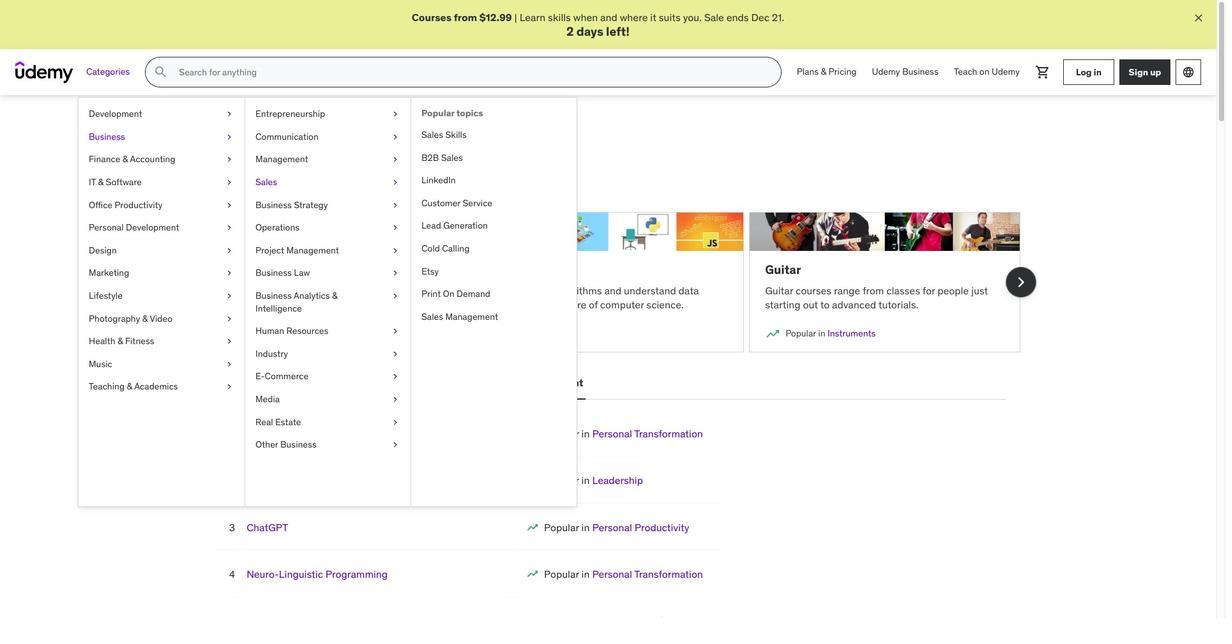 Task type: locate. For each thing, give the bounding box(es) containing it.
xsmall image inside sales link
[[390, 176, 400, 189]]

popular in personal transformation up leadership
[[544, 427, 703, 440]]

guitar
[[765, 262, 801, 277], [765, 284, 793, 297]]

& for academics
[[127, 381, 132, 392]]

xsmall image inside e-commerce link
[[390, 371, 400, 383]]

& right health
[[117, 335, 123, 347]]

in down popular in personal productivity
[[582, 568, 590, 581]]

data.
[[261, 298, 284, 311]]

b2b
[[422, 152, 439, 163]]

xsmall image inside the office productivity link
[[224, 199, 234, 212]]

in left data
[[265, 328, 272, 339]]

& inside photography & video 'link'
[[142, 313, 148, 324]]

in left instruments
[[818, 328, 826, 339]]

from inside guitar courses range from classes for people just starting out to advanced tutorials.
[[863, 284, 884, 297]]

teaching
[[89, 381, 125, 392]]

skills right existing
[[460, 163, 483, 175]]

personal development inside button
[[473, 376, 583, 389]]

pricing
[[829, 66, 857, 78]]

human resources
[[255, 325, 329, 337]]

management down 'demand'
[[445, 311, 498, 322]]

udemy
[[872, 66, 900, 78], [992, 66, 1020, 78]]

design for design link
[[89, 244, 117, 256]]

analytics up industry link
[[303, 328, 339, 339]]

personal development for 'personal development' link
[[89, 222, 179, 233]]

0 horizontal spatial topics
[[362, 126, 409, 146]]

& left video
[[142, 313, 148, 324]]

it & software link
[[79, 171, 245, 194]]

xsmall image inside real estate link
[[390, 416, 400, 429]]

dec
[[751, 11, 770, 24]]

management down communication
[[255, 154, 308, 165]]

0 vertical spatial management
[[255, 154, 308, 165]]

xsmall image inside business analytics & intelligence link
[[390, 290, 400, 302]]

e-commerce link
[[245, 366, 411, 388]]

choose a language image
[[1182, 66, 1195, 79]]

business inside business analytics & intelligence
[[255, 290, 292, 301]]

analytics down law
[[294, 290, 330, 301]]

& right the it
[[98, 176, 104, 188]]

guitar inside guitar courses range from classes for people just starting out to advanced tutorials.
[[765, 284, 793, 297]]

1 personal transformation link from the top
[[592, 427, 703, 440]]

popular in image
[[765, 326, 781, 342], [526, 521, 539, 534]]

personal
[[89, 222, 124, 233], [473, 376, 516, 389], [592, 427, 632, 440], [592, 521, 632, 534], [592, 568, 632, 581]]

1 horizontal spatial skills
[[548, 11, 571, 24]]

personal transformation link for fifth cell from the bottom
[[592, 427, 703, 440]]

xsmall image for industry
[[390, 348, 400, 360]]

and inside courses from $12.99 | learn skills when and where it suits you. sale ends dec 21. 2 days left!
[[600, 11, 617, 24]]

other business
[[255, 439, 317, 450]]

& right teaching
[[127, 381, 132, 392]]

udemy inside udemy business link
[[872, 66, 900, 78]]

xsmall image for business
[[224, 131, 234, 143]]

xsmall image inside the it & software link
[[224, 176, 234, 189]]

from up advanced
[[863, 284, 884, 297]]

1 horizontal spatial from
[[454, 11, 477, 24]]

sales element
[[411, 98, 577, 507]]

popular for data & analytics link
[[232, 328, 263, 339]]

new
[[328, 163, 346, 175]]

design inside button
[[364, 376, 398, 389]]

xsmall image for project management
[[390, 244, 400, 257]]

use
[[212, 284, 229, 297]]

sales down print
[[422, 311, 443, 322]]

2 horizontal spatial from
[[863, 284, 884, 297]]

personal for third cell from the top of the page
[[592, 521, 632, 534]]

& right plans
[[821, 66, 827, 78]]

xsmall image inside project management link
[[390, 244, 400, 257]]

0 horizontal spatial design
[[89, 244, 117, 256]]

people
[[938, 284, 969, 297]]

xsmall image inside entrepreneurship link
[[390, 108, 400, 121]]

generation
[[443, 220, 488, 231]]

xsmall image for development
[[224, 108, 234, 121]]

chatgpt link
[[247, 521, 288, 534]]

probability
[[279, 284, 327, 297]]

xsmall image inside finance & accounting link
[[224, 154, 234, 166]]

sales up b2b
[[422, 129, 443, 141]]

popular for 'personal productivity' link
[[544, 521, 579, 534]]

udemy right pricing at top
[[872, 66, 900, 78]]

or
[[349, 163, 358, 175]]

xsmall image inside other business link
[[390, 439, 400, 451]]

and down entrepreneurship
[[261, 126, 289, 146]]

xsmall image inside "business" link
[[224, 131, 234, 143]]

sales for sales skills
[[422, 129, 443, 141]]

0 horizontal spatial productivity
[[115, 199, 162, 210]]

popular in image
[[212, 326, 227, 342], [526, 568, 539, 581]]

1 vertical spatial analytics
[[303, 328, 339, 339]]

xsmall image for entrepreneurship
[[390, 108, 400, 121]]

0 vertical spatial popular in personal transformation
[[544, 427, 703, 440]]

21.
[[772, 11, 784, 24]]

design link
[[79, 239, 245, 262]]

popular in personal transformation
[[544, 427, 703, 440], [544, 568, 703, 581]]

learning
[[263, 262, 314, 277]]

0 horizontal spatial udemy
[[872, 66, 900, 78]]

out
[[803, 298, 818, 311]]

law
[[294, 267, 310, 279]]

1 horizontal spatial personal development
[[473, 376, 583, 389]]

sales right b2b
[[441, 152, 463, 163]]

personal development
[[89, 222, 179, 233], [473, 376, 583, 389]]

0 vertical spatial guitar
[[765, 262, 801, 277]]

left!
[[606, 24, 630, 39]]

skills up 2
[[548, 11, 571, 24]]

1 vertical spatial management
[[286, 244, 339, 256]]

design for design button
[[364, 376, 398, 389]]

and up left!
[[600, 11, 617, 24]]

machine learning
[[212, 262, 314, 277]]

in for 'personal productivity' link
[[582, 521, 590, 534]]

core
[[566, 298, 586, 311]]

popular in personal transformation for fifth cell from the bottom
[[544, 427, 703, 440]]

0 vertical spatial popular in image
[[765, 326, 781, 342]]

in up "popular in leadership"
[[582, 427, 590, 440]]

2 guitar from the top
[[765, 284, 793, 297]]

sign up
[[1129, 66, 1161, 78]]

topics up improve
[[362, 126, 409, 146]]

personal for 2nd cell from the bottom of the page
[[592, 568, 632, 581]]

0 horizontal spatial learn
[[196, 163, 222, 175]]

and up computer
[[605, 284, 622, 297]]

1 udemy from the left
[[872, 66, 900, 78]]

2 udemy from the left
[[992, 66, 1020, 78]]

from inside courses from $12.99 | learn skills when and where it suits you. sale ends dec 21. 2 days left!
[[454, 11, 477, 24]]

0 vertical spatial from
[[454, 11, 477, 24]]

1 vertical spatial popular in personal transformation
[[544, 568, 703, 581]]

& right data
[[295, 328, 301, 339]]

in left leadership link
[[582, 474, 590, 487]]

personal transformation link up leadership
[[592, 427, 703, 440]]

improve
[[361, 163, 397, 175]]

shopping cart with 0 items image
[[1035, 65, 1051, 80]]

bestselling button
[[211, 368, 271, 399]]

popular in personal transformation down popular in personal productivity
[[544, 568, 703, 581]]

industry link
[[245, 343, 411, 366]]

0 horizontal spatial skills
[[460, 163, 483, 175]]

1 vertical spatial popular in image
[[526, 521, 539, 534]]

popular for personal transformation link associated with fifth cell from the bottom
[[544, 427, 579, 440]]

xsmall image inside design link
[[224, 244, 234, 257]]

in down "popular in leadership"
[[582, 521, 590, 534]]

2 vertical spatial from
[[237, 298, 258, 311]]

to inside the learn to build algorithms and understand data structures at the core of computer science.
[[517, 284, 526, 297]]

etsy link
[[411, 260, 577, 283]]

leadership
[[592, 474, 643, 487]]

1 guitar from the top
[[765, 262, 801, 277]]

2 vertical spatial and
[[605, 284, 622, 297]]

xsmall image inside development link
[[224, 108, 234, 121]]

1 vertical spatial productivity
[[635, 521, 689, 534]]

sales
[[422, 129, 443, 141], [441, 152, 463, 163], [255, 176, 277, 188], [422, 311, 443, 322]]

cold calling
[[422, 243, 470, 254]]

to right "out"
[[820, 298, 830, 311]]

fitness
[[125, 335, 154, 347]]

learn to build algorithms and understand data structures at the core of computer science.
[[488, 284, 699, 311]]

1 vertical spatial transformation
[[634, 568, 703, 581]]

learn up structures
[[488, 284, 514, 297]]

1 vertical spatial popular in image
[[526, 568, 539, 581]]

instruments link
[[828, 328, 876, 339]]

transformation
[[634, 427, 703, 440], [634, 568, 703, 581]]

management for sales
[[445, 311, 498, 322]]

tutorials.
[[879, 298, 919, 311]]

real
[[255, 416, 273, 428]]

suits
[[659, 11, 681, 24]]

popular
[[422, 107, 455, 119], [196, 126, 258, 146], [232, 328, 263, 339], [786, 328, 816, 339], [544, 427, 579, 440], [544, 474, 579, 487], [544, 521, 579, 534], [544, 568, 579, 581]]

& left teach
[[332, 290, 338, 301]]

xsmall image
[[390, 108, 400, 121], [390, 154, 400, 166], [390, 199, 400, 212], [224, 222, 234, 234], [390, 244, 400, 257], [390, 267, 400, 280], [224, 290, 234, 302], [390, 325, 400, 338], [224, 335, 234, 348], [224, 358, 234, 371], [224, 381, 234, 393], [390, 393, 400, 406], [390, 416, 400, 429]]

0 vertical spatial skills
[[548, 11, 571, 24]]

1 horizontal spatial popular in image
[[526, 568, 539, 581]]

b2b sales link
[[411, 147, 577, 169]]

design up "marketing" on the top left of the page
[[89, 244, 117, 256]]

xsmall image
[[224, 108, 234, 121], [224, 131, 234, 143], [390, 131, 400, 143], [224, 154, 234, 166], [224, 176, 234, 189], [390, 176, 400, 189], [224, 199, 234, 212], [390, 222, 400, 234], [224, 244, 234, 257], [224, 267, 234, 280], [390, 290, 400, 302], [224, 313, 234, 325], [390, 348, 400, 360], [390, 371, 400, 383], [390, 439, 400, 451]]

0 vertical spatial topics
[[456, 107, 483, 119]]

xsmall image inside photography & video 'link'
[[224, 313, 234, 325]]

1 popular in personal transformation from the top
[[544, 427, 703, 440]]

in for instruments link
[[818, 328, 826, 339]]

business for business analytics & intelligence
[[255, 290, 292, 301]]

when
[[573, 11, 598, 24]]

& inside plans & pricing link
[[821, 66, 827, 78]]

2 vertical spatial learn
[[488, 284, 514, 297]]

xsmall image for lifestyle
[[224, 290, 234, 302]]

2 personal transformation link from the top
[[592, 568, 703, 581]]

1 horizontal spatial topics
[[456, 107, 483, 119]]

& inside finance & accounting link
[[123, 154, 128, 165]]

udemy right on
[[992, 66, 1020, 78]]

xsmall image inside "business law" link
[[390, 267, 400, 280]]

2 cell from the top
[[544, 474, 643, 487]]

instruments
[[828, 328, 876, 339]]

xsmall image inside industry link
[[390, 348, 400, 360]]

0 vertical spatial design
[[89, 244, 117, 256]]

sales management
[[422, 311, 498, 322]]

demand
[[457, 288, 490, 300]]

& for fitness
[[117, 335, 123, 347]]

Search for anything text field
[[176, 61, 766, 83]]

2 popular in personal transformation from the top
[[544, 568, 703, 581]]

xsmall image for e-commerce
[[390, 371, 400, 383]]

photography & video link
[[79, 308, 245, 330]]

human
[[255, 325, 284, 337]]

5 cell from the top
[[544, 615, 703, 618]]

sales down something
[[255, 176, 277, 188]]

0 vertical spatial learn
[[520, 11, 546, 24]]

3 cell from the top
[[544, 521, 689, 534]]

1 cell from the top
[[544, 427, 703, 440]]

sales for sales management
[[422, 311, 443, 322]]

to up structures
[[517, 284, 526, 297]]

existing
[[422, 163, 457, 175]]

& right finance at the top of page
[[123, 154, 128, 165]]

1 vertical spatial guitar
[[765, 284, 793, 297]]

1 vertical spatial from
[[863, 284, 884, 297]]

personal transformation link down 'personal productivity' link
[[592, 568, 703, 581]]

& for software
[[98, 176, 104, 188]]

in for leadership link
[[582, 474, 590, 487]]

& inside the it & software link
[[98, 176, 104, 188]]

1 horizontal spatial popular in image
[[765, 326, 781, 342]]

sales link
[[245, 171, 411, 194]]

management up law
[[286, 244, 339, 256]]

xsmall image for personal development
[[224, 222, 234, 234]]

management inside project management link
[[286, 244, 339, 256]]

cold calling link
[[411, 238, 577, 260]]

4 cell from the top
[[544, 568, 703, 581]]

xsmall image inside 'personal development' link
[[224, 222, 234, 234]]

xsmall image for other business
[[390, 439, 400, 451]]

& inside business analytics & intelligence
[[332, 290, 338, 301]]

learn right |
[[520, 11, 546, 24]]

xsmall image inside health & fitness link
[[224, 335, 234, 348]]

& for pricing
[[821, 66, 827, 78]]

sign up link
[[1120, 60, 1171, 85]]

courses
[[796, 284, 832, 297]]

popular for leadership link
[[544, 474, 579, 487]]

business strategy
[[255, 199, 328, 210]]

customer service link
[[411, 192, 577, 215]]

entrepreneurship link
[[245, 103, 411, 126]]

xsmall image inside marketing link
[[224, 267, 234, 280]]

from
[[454, 11, 477, 24], [863, 284, 884, 297], [237, 298, 258, 311]]

0 vertical spatial personal development
[[89, 222, 179, 233]]

cell
[[544, 427, 703, 440], [544, 474, 643, 487], [544, 521, 689, 534], [544, 568, 703, 581], [544, 615, 703, 618]]

1 vertical spatial personal transformation link
[[592, 568, 703, 581]]

1 vertical spatial personal development
[[473, 376, 583, 389]]

management
[[255, 154, 308, 165], [286, 244, 339, 256], [445, 311, 498, 322]]

1 horizontal spatial udemy
[[992, 66, 1020, 78]]

1 vertical spatial design
[[364, 376, 398, 389]]

popular in image for popular in personal transformation
[[526, 568, 539, 581]]

video
[[150, 313, 172, 324]]

intelligence
[[255, 302, 302, 314]]

xsmall image for business analytics & intelligence
[[390, 290, 400, 302]]

2 vertical spatial management
[[445, 311, 498, 322]]

xsmall image inside communication link
[[390, 131, 400, 143]]

teaching & academics
[[89, 381, 178, 392]]

& inside health & fitness link
[[117, 335, 123, 347]]

machine
[[212, 262, 261, 277]]

learn inside courses from $12.99 | learn skills when and where it suits you. sale ends dec 21. 2 days left!
[[520, 11, 546, 24]]

xsmall image inside human resources link
[[390, 325, 400, 338]]

guitar for guitar
[[765, 262, 801, 277]]

popular in image inside carousel 'element'
[[765, 326, 781, 342]]

0 vertical spatial popular in image
[[212, 326, 227, 342]]

learn inside the learn to build algorithms and understand data structures at the core of computer science.
[[488, 284, 514, 297]]

topics up skills
[[456, 107, 483, 119]]

xsmall image for business strategy
[[390, 199, 400, 212]]

from left $12.99
[[454, 11, 477, 24]]

business law
[[255, 267, 310, 279]]

0 vertical spatial and
[[600, 11, 617, 24]]

submit search image
[[154, 65, 169, 80]]

xsmall image for design
[[224, 244, 234, 257]]

popular in personal productivity
[[544, 521, 689, 534]]

1 horizontal spatial learn
[[488, 284, 514, 297]]

xsmall image inside operations link
[[390, 222, 400, 234]]

1 horizontal spatial design
[[364, 376, 398, 389]]

advanced
[[832, 298, 876, 311]]

& inside teaching & academics link
[[127, 381, 132, 392]]

business for business strategy
[[255, 199, 292, 210]]

0 horizontal spatial from
[[237, 298, 258, 311]]

0 horizontal spatial popular in image
[[212, 326, 227, 342]]

xsmall image for music
[[224, 358, 234, 371]]

sales skills link
[[411, 124, 577, 147]]

teach
[[341, 284, 366, 297]]

0 vertical spatial transformation
[[634, 427, 703, 440]]

popular and trending topics
[[196, 126, 409, 146]]

industry
[[255, 348, 288, 359]]

understand
[[624, 284, 676, 297]]

2 horizontal spatial learn
[[520, 11, 546, 24]]

next image
[[1011, 272, 1031, 293]]

communication
[[255, 131, 319, 142]]

xsmall image inside management link
[[390, 154, 400, 166]]

computer
[[600, 298, 644, 311]]

0 horizontal spatial popular in image
[[526, 521, 539, 534]]

skills inside courses from $12.99 | learn skills when and where it suits you. sale ends dec 21. 2 days left!
[[548, 11, 571, 24]]

xsmall image inside business strategy link
[[390, 199, 400, 212]]

xsmall image inside teaching & academics link
[[224, 381, 234, 393]]

personal transformation link for 2nd cell from the bottom of the page
[[592, 568, 703, 581]]

personal inside button
[[473, 376, 516, 389]]

calling
[[442, 243, 470, 254]]

0 vertical spatial personal transformation link
[[592, 427, 703, 440]]

xsmall image inside music link
[[224, 358, 234, 371]]

operations link
[[245, 217, 411, 239]]

xsmall image inside media link
[[390, 393, 400, 406]]

xsmall image inside "lifestyle" link
[[224, 290, 234, 302]]

to inside guitar courses range from classes for people just starting out to advanced tutorials.
[[820, 298, 830, 311]]

management inside sales management link
[[445, 311, 498, 322]]

music link
[[79, 353, 245, 376]]

design down industry link
[[364, 376, 398, 389]]

xsmall image for operations
[[390, 222, 400, 234]]

1 vertical spatial topics
[[362, 126, 409, 146]]

0 horizontal spatial personal development
[[89, 222, 179, 233]]

from down statistical
[[237, 298, 258, 311]]

development inside button
[[518, 376, 583, 389]]

popular in image inside carousel 'element'
[[212, 326, 227, 342]]

0 vertical spatial analytics
[[294, 290, 330, 301]]

life coach training link
[[247, 427, 333, 440]]

udemy image
[[15, 61, 73, 83]]

1 vertical spatial learn
[[196, 163, 222, 175]]

learn left something
[[196, 163, 222, 175]]



Task type: describe. For each thing, give the bounding box(es) containing it.
xsmall image for health & fitness
[[224, 335, 234, 348]]

coach
[[266, 427, 295, 440]]

2 transformation from the top
[[634, 568, 703, 581]]

1 horizontal spatial productivity
[[635, 521, 689, 534]]

xsmall image for sales
[[390, 176, 400, 189]]

it & software
[[89, 176, 142, 188]]

xsmall image for media
[[390, 393, 400, 406]]

popular in image for popular in data & analytics
[[212, 326, 227, 342]]

sale
[[704, 11, 724, 24]]

chatgpt
[[247, 521, 288, 534]]

learn
[[212, 298, 235, 311]]

popular topics
[[422, 107, 483, 119]]

in for personal transformation link related to 2nd cell from the bottom of the page
[[582, 568, 590, 581]]

business for business
[[89, 131, 125, 142]]

classes
[[887, 284, 920, 297]]

courses from $12.99 | learn skills when and where it suits you. sale ends dec 21. 2 days left!
[[412, 11, 784, 39]]

in for data & analytics link
[[265, 328, 272, 339]]

data & analytics link
[[274, 328, 339, 339]]

log in
[[1076, 66, 1102, 78]]

|
[[515, 11, 517, 24]]

xsmall image for office productivity
[[224, 199, 234, 212]]

xsmall image for teaching & academics
[[224, 381, 234, 393]]

business link
[[79, 126, 245, 148]]

personal development button
[[471, 368, 586, 399]]

music
[[89, 358, 112, 370]]

xsmall image for real estate
[[390, 416, 400, 429]]

on
[[980, 66, 990, 78]]

popular in image for popular in instruments
[[765, 326, 781, 342]]

xsmall image for management
[[390, 154, 400, 166]]

analytics inside carousel 'element'
[[303, 328, 339, 339]]

xsmall image for it & software
[[224, 176, 234, 189]]

personal productivity link
[[592, 521, 689, 534]]

photography & video
[[89, 313, 172, 324]]

& for video
[[142, 313, 148, 324]]

how
[[420, 284, 439, 297]]

office
[[89, 199, 112, 210]]

business for business law
[[255, 267, 292, 279]]

0 vertical spatial productivity
[[115, 199, 162, 210]]

media link
[[245, 388, 411, 411]]

xsmall image for communication
[[390, 131, 400, 143]]

popular in personal transformation for 2nd cell from the bottom of the page
[[544, 568, 703, 581]]

2
[[567, 24, 574, 39]]

& inside carousel 'element'
[[295, 328, 301, 339]]

from inside use statistical probability to teach computers how to learn from data.
[[237, 298, 258, 311]]

project management link
[[245, 239, 411, 262]]

communication link
[[245, 126, 411, 148]]

popular for personal transformation link related to 2nd cell from the bottom of the page
[[544, 568, 579, 581]]

udemy inside 'teach on udemy' 'link'
[[992, 66, 1020, 78]]

business law link
[[245, 262, 411, 285]]

popular inside sales element
[[422, 107, 455, 119]]

it
[[89, 176, 96, 188]]

of
[[589, 298, 598, 311]]

lead generation link
[[411, 215, 577, 238]]

leadership link
[[592, 474, 643, 487]]

personal development for the personal development button
[[473, 376, 583, 389]]

entrepreneurship
[[255, 108, 325, 120]]

xsmall image for finance & accounting
[[224, 154, 234, 166]]

science.
[[647, 298, 684, 311]]

sales for sales
[[255, 176, 277, 188]]

close image
[[1192, 11, 1205, 24]]

xsmall image for human resources
[[390, 325, 400, 338]]

accounting
[[130, 154, 175, 165]]

learn for learn something completely new or improve your existing skills
[[196, 163, 222, 175]]

xsmall image for photography & video
[[224, 313, 234, 325]]

print on demand link
[[411, 283, 577, 306]]

1 vertical spatial skills
[[460, 163, 483, 175]]

$12.99
[[479, 11, 512, 24]]

& for accounting
[[123, 154, 128, 165]]

teach on udemy link
[[946, 57, 1028, 88]]

learn for learn to build algorithms and understand data structures at the core of computer science.
[[488, 284, 514, 297]]

office productivity
[[89, 199, 162, 210]]

e-commerce
[[255, 371, 309, 382]]

computers
[[369, 284, 418, 297]]

cold
[[422, 243, 440, 254]]

build
[[528, 284, 551, 297]]

at
[[538, 298, 547, 311]]

lead generation
[[422, 220, 488, 231]]

print
[[422, 288, 441, 300]]

other business link
[[245, 434, 411, 456]]

1 vertical spatial and
[[261, 126, 289, 146]]

log
[[1076, 66, 1092, 78]]

completely
[[275, 163, 325, 175]]

the
[[549, 298, 564, 311]]

algorithms
[[553, 284, 602, 297]]

finance & accounting
[[89, 154, 175, 165]]

carousel element
[[196, 197, 1036, 368]]

topics inside sales element
[[456, 107, 483, 119]]

xsmall image for marketing
[[224, 267, 234, 280]]

etsy
[[422, 265, 439, 277]]

development inside button
[[284, 376, 349, 389]]

health & fitness
[[89, 335, 154, 347]]

human resources link
[[245, 320, 411, 343]]

finance & accounting link
[[79, 148, 245, 171]]

office productivity link
[[79, 194, 245, 217]]

business analytics & intelligence
[[255, 290, 338, 314]]

3
[[229, 521, 235, 534]]

courses
[[412, 11, 452, 24]]

learn something completely new or improve your existing skills
[[196, 163, 483, 175]]

teach on udemy
[[954, 66, 1020, 78]]

linkedin
[[422, 174, 456, 186]]

media
[[255, 393, 280, 405]]

lifestyle
[[89, 290, 123, 301]]

in for personal transformation link associated with fifth cell from the bottom
[[582, 427, 590, 440]]

design button
[[362, 368, 401, 399]]

up
[[1150, 66, 1161, 78]]

statistical
[[232, 284, 276, 297]]

analytics inside business analytics & intelligence
[[294, 290, 330, 301]]

log in link
[[1063, 60, 1115, 85]]

popular in instruments
[[786, 328, 876, 339]]

plans
[[797, 66, 819, 78]]

personal inside 'personal development' link
[[89, 222, 124, 233]]

1 transformation from the top
[[634, 427, 703, 440]]

personal for fifth cell from the bottom
[[592, 427, 632, 440]]

days
[[577, 24, 603, 39]]

and inside the learn to build algorithms and understand data structures at the core of computer science.
[[605, 284, 622, 297]]

to right print
[[441, 284, 451, 297]]

project management
[[255, 244, 339, 256]]

management for project
[[286, 244, 339, 256]]

popular in image for popular in personal productivity
[[526, 521, 539, 534]]

resources
[[286, 325, 329, 337]]

bestselling
[[214, 376, 268, 389]]

guitar for guitar courses range from classes for people just starting out to advanced tutorials.
[[765, 284, 793, 297]]

in right log
[[1094, 66, 1102, 78]]

popular for instruments link
[[786, 328, 816, 339]]

management inside management link
[[255, 154, 308, 165]]

to left teach
[[329, 284, 338, 297]]

life coach training
[[247, 427, 333, 440]]

xsmall image for business law
[[390, 267, 400, 280]]

programming
[[326, 568, 388, 581]]

something
[[224, 163, 273, 175]]

customer service
[[422, 197, 492, 209]]

just
[[971, 284, 988, 297]]

use statistical probability to teach computers how to learn from data.
[[212, 284, 451, 311]]

b2b sales
[[422, 152, 463, 163]]



Task type: vqa. For each thing, say whether or not it's contained in the screenshot.
Personal Development button
yes



